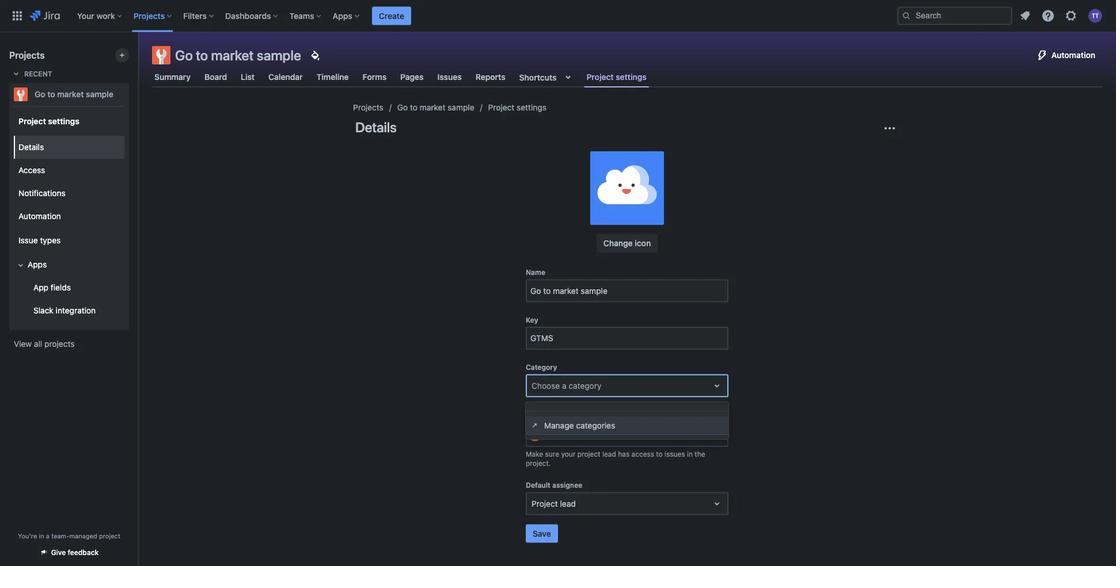 Task type: vqa. For each thing, say whether or not it's contained in the screenshot.
Quick related to Project-
no



Task type: describe. For each thing, give the bounding box(es) containing it.
reports
[[476, 72, 506, 82]]

manage categories
[[544, 421, 615, 431]]

banner containing your work
[[0, 0, 1116, 32]]

notifications
[[18, 189, 65, 198]]

team-
[[51, 533, 69, 540]]

in inside make sure your project lead has access to issues in the project.
[[687, 450, 693, 458]]

default
[[526, 482, 551, 490]]

access
[[632, 450, 654, 458]]

give feedback button
[[33, 544, 106, 562]]

settings image
[[1064, 9, 1078, 23]]

apps button
[[329, 7, 364, 25]]

list
[[241, 72, 255, 82]]

add to starred image
[[126, 88, 139, 101]]

notifications link
[[14, 182, 124, 205]]

projects link
[[353, 101, 383, 115]]

teams
[[290, 11, 314, 20]]

project avatar image
[[590, 151, 664, 225]]

expand image
[[14, 259, 28, 272]]

give
[[51, 549, 66, 557]]

default assignee
[[526, 482, 583, 490]]

apps button
[[14, 253, 124, 276]]

timeline link
[[314, 67, 351, 88]]

category
[[569, 381, 602, 391]]

issues link
[[435, 67, 464, 88]]

choose
[[532, 381, 560, 391]]

your work
[[77, 11, 115, 20]]

forms
[[363, 72, 387, 82]]

open image for project lead
[[710, 497, 724, 511]]

project up open link image
[[526, 411, 550, 419]]

0 horizontal spatial in
[[39, 533, 44, 540]]

project inside tab list
[[587, 72, 614, 82]]

settings for project settings link
[[517, 103, 547, 112]]

change icon button
[[597, 234, 658, 253]]

has
[[618, 450, 630, 458]]

0 horizontal spatial market
[[57, 90, 84, 99]]

issue
[[18, 236, 38, 245]]

board
[[204, 72, 227, 82]]

projects button
[[130, 7, 176, 25]]

group containing project settings
[[12, 106, 124, 329]]

you're in a team-managed project
[[18, 533, 120, 540]]

choose a category
[[532, 381, 602, 391]]

filters
[[183, 11, 207, 20]]

search image
[[902, 11, 911, 20]]

0 vertical spatial go
[[175, 47, 193, 63]]

details inside group
[[18, 143, 44, 152]]

slack integration
[[33, 306, 96, 316]]

recent
[[24, 70, 52, 78]]

to down recent
[[47, 90, 55, 99]]

view all projects
[[14, 340, 75, 349]]

slack integration link
[[21, 300, 124, 323]]

give feedback
[[51, 549, 99, 557]]

notifications image
[[1018, 9, 1032, 23]]

open image for choose a category
[[710, 379, 724, 393]]

Name field
[[527, 281, 727, 302]]

managed
[[69, 533, 97, 540]]

timeline
[[317, 72, 349, 82]]

work
[[96, 11, 115, 20]]

project down default
[[532, 499, 558, 509]]

view all projects link
[[9, 334, 129, 355]]

app
[[33, 283, 48, 293]]

integration
[[56, 306, 96, 316]]

Search field
[[897, 7, 1013, 25]]

Key field
[[527, 328, 727, 349]]

settings inside tab list
[[616, 72, 647, 82]]

0 vertical spatial market
[[211, 47, 254, 63]]

2 horizontal spatial project settings
[[587, 72, 647, 82]]

appswitcher icon image
[[10, 9, 24, 23]]

calendar link
[[266, 67, 305, 88]]

project.
[[526, 460, 551, 468]]

set background color image
[[308, 48, 322, 62]]

list link
[[239, 67, 257, 88]]

access link
[[14, 159, 124, 182]]

group containing details
[[12, 132, 124, 326]]

assignee
[[552, 482, 583, 490]]

2 vertical spatial lead
[[560, 499, 576, 509]]

key
[[526, 316, 538, 324]]

project inside make sure your project lead has access to issues in the project.
[[578, 450, 601, 458]]

primary element
[[7, 0, 897, 32]]

issues
[[437, 72, 462, 82]]

2 vertical spatial market
[[420, 103, 445, 112]]

sure
[[545, 450, 559, 458]]

the
[[695, 450, 705, 458]]

project settings for project settings link
[[488, 103, 547, 112]]

0 vertical spatial go to market sample
[[175, 47, 301, 63]]

to up board
[[196, 47, 208, 63]]

eloisefrancis23
[[548, 430, 604, 440]]

your
[[561, 450, 576, 458]]

settings for group containing project settings
[[48, 116, 79, 126]]

1 vertical spatial go to market sample
[[35, 90, 113, 99]]

to inside make sure your project lead has access to issues in the project.
[[656, 450, 663, 458]]

icon
[[635, 239, 651, 248]]

issue types
[[18, 236, 61, 245]]

project settings for group containing project settings
[[18, 116, 79, 126]]

automation image
[[1035, 48, 1049, 62]]

your work button
[[74, 7, 127, 25]]



Task type: locate. For each thing, give the bounding box(es) containing it.
automation inside automation link
[[18, 212, 61, 221]]

change
[[604, 239, 633, 248]]

your
[[77, 11, 94, 20]]

jira image
[[30, 9, 60, 23], [30, 9, 60, 23]]

0 vertical spatial settings
[[616, 72, 647, 82]]

1 horizontal spatial market
[[211, 47, 254, 63]]

1 horizontal spatial go to market sample
[[175, 47, 301, 63]]

1 vertical spatial market
[[57, 90, 84, 99]]

0 horizontal spatial projects
[[9, 50, 45, 61]]

2 horizontal spatial market
[[420, 103, 445, 112]]

open image
[[710, 379, 724, 393], [710, 497, 724, 511]]

in right you're on the bottom left of page
[[39, 533, 44, 540]]

details up access
[[18, 143, 44, 152]]

1 horizontal spatial project
[[578, 450, 601, 458]]

sample down issues link
[[448, 103, 474, 112]]

2 vertical spatial go
[[397, 103, 408, 112]]

0 horizontal spatial project
[[99, 533, 120, 540]]

make sure your project lead has access to issues in the project.
[[526, 450, 705, 468]]

1 vertical spatial lead
[[602, 450, 616, 458]]

shortcuts button
[[517, 67, 577, 88]]

details
[[355, 119, 397, 135], [18, 143, 44, 152]]

issues
[[665, 450, 685, 458]]

apps inside popup button
[[333, 11, 352, 20]]

forms link
[[360, 67, 389, 88]]

project lead down default assignee
[[532, 499, 576, 509]]

app fields
[[33, 283, 71, 293]]

0 vertical spatial project
[[578, 450, 601, 458]]

project
[[578, 450, 601, 458], [99, 533, 120, 540]]

market up list
[[211, 47, 254, 63]]

project settings link
[[488, 101, 547, 115]]

create button
[[372, 7, 411, 25]]

0 vertical spatial in
[[687, 450, 693, 458]]

2 horizontal spatial go
[[397, 103, 408, 112]]

change icon
[[604, 239, 651, 248]]

projects up collapse recent projects image
[[9, 50, 45, 61]]

all
[[34, 340, 42, 349]]

market
[[211, 47, 254, 63], [57, 90, 84, 99], [420, 103, 445, 112]]

Default assignee text field
[[532, 498, 534, 510]]

1 vertical spatial a
[[46, 533, 50, 540]]

1 vertical spatial apps
[[28, 260, 47, 270]]

Category text field
[[532, 380, 534, 392]]

0 horizontal spatial automation
[[18, 212, 61, 221]]

0 horizontal spatial go
[[35, 90, 45, 99]]

1 vertical spatial go
[[35, 90, 45, 99]]

app fields link
[[21, 276, 124, 300]]

market up details link at top
[[57, 90, 84, 99]]

1 vertical spatial automation
[[18, 212, 61, 221]]

sample left add to starred icon
[[86, 90, 113, 99]]

1 vertical spatial project lead
[[532, 499, 576, 509]]

2 vertical spatial projects
[[353, 103, 383, 112]]

lead down the assignee
[[560, 499, 576, 509]]

save button
[[526, 525, 558, 543]]

projects up the sidebar navigation image
[[133, 11, 165, 20]]

apps up the app
[[28, 260, 47, 270]]

2 vertical spatial go to market sample
[[397, 103, 474, 112]]

2 vertical spatial project settings
[[18, 116, 79, 126]]

group
[[12, 106, 124, 329], [12, 132, 124, 326]]

settings
[[616, 72, 647, 82], [517, 103, 547, 112], [48, 116, 79, 126]]

projects inside dropdown button
[[133, 11, 165, 20]]

apps
[[333, 11, 352, 20], [28, 260, 47, 270]]

automation inside automation button
[[1052, 50, 1096, 60]]

go
[[175, 47, 193, 63], [35, 90, 45, 99], [397, 103, 408, 112]]

summary
[[154, 72, 191, 82]]

summary link
[[152, 67, 193, 88]]

0 horizontal spatial details
[[18, 143, 44, 152]]

1 horizontal spatial project settings
[[488, 103, 547, 112]]

go down pages link
[[397, 103, 408, 112]]

1 horizontal spatial sample
[[257, 47, 301, 63]]

projects
[[133, 11, 165, 20], [9, 50, 45, 61], [353, 103, 383, 112]]

open link image
[[530, 421, 540, 431]]

pages link
[[398, 67, 426, 88]]

project right managed
[[99, 533, 120, 540]]

2 horizontal spatial go to market sample
[[397, 103, 474, 112]]

apps right teams "dropdown button" at left
[[333, 11, 352, 20]]

create project image
[[117, 51, 127, 60]]

1 horizontal spatial projects
[[133, 11, 165, 20]]

automation
[[1052, 50, 1096, 60], [18, 212, 61, 221]]

go to market sample link down issues link
[[397, 101, 474, 115]]

0 vertical spatial automation
[[1052, 50, 1096, 60]]

2 group from the top
[[12, 132, 124, 326]]

view
[[14, 340, 32, 349]]

help image
[[1041, 9, 1055, 23]]

issue types link
[[14, 228, 124, 253]]

categories
[[576, 421, 615, 431]]

0 horizontal spatial sample
[[86, 90, 113, 99]]

0 vertical spatial project settings
[[587, 72, 647, 82]]

eloisefrancis23 image
[[528, 428, 542, 442]]

slack
[[33, 306, 53, 316]]

go to market sample link down recent
[[9, 83, 124, 106]]

more image
[[883, 122, 897, 135]]

1 open image from the top
[[710, 379, 724, 393]]

1 horizontal spatial settings
[[517, 103, 547, 112]]

sample
[[257, 47, 301, 63], [86, 90, 113, 99], [448, 103, 474, 112]]

0 vertical spatial projects
[[133, 11, 165, 20]]

0 horizontal spatial a
[[46, 533, 50, 540]]

pages
[[400, 72, 424, 82]]

automation down notifications
[[18, 212, 61, 221]]

name
[[526, 269, 545, 277]]

teams button
[[286, 7, 326, 25]]

feedback
[[68, 549, 99, 557]]

project inside group
[[18, 116, 46, 126]]

projects down forms link at the left of the page
[[353, 103, 383, 112]]

2 vertical spatial settings
[[48, 116, 79, 126]]

go to market sample link
[[9, 83, 124, 106], [397, 101, 474, 115]]

go to market sample down issues link
[[397, 103, 474, 112]]

banner
[[0, 0, 1116, 32]]

0 horizontal spatial project settings
[[18, 116, 79, 126]]

lead left has
[[602, 450, 616, 458]]

manage
[[544, 421, 574, 431]]

go to market sample
[[175, 47, 301, 63], [35, 90, 113, 99], [397, 103, 474, 112]]

apps inside button
[[28, 260, 47, 270]]

you're
[[18, 533, 37, 540]]

0 vertical spatial sample
[[257, 47, 301, 63]]

project settings
[[587, 72, 647, 82], [488, 103, 547, 112], [18, 116, 79, 126]]

1 vertical spatial details
[[18, 143, 44, 152]]

0 vertical spatial project lead
[[526, 411, 566, 419]]

access
[[18, 166, 45, 175]]

0 horizontal spatial go to market sample link
[[9, 83, 124, 106]]

0 vertical spatial apps
[[333, 11, 352, 20]]

project down reports link
[[488, 103, 515, 112]]

0 vertical spatial open image
[[710, 379, 724, 393]]

projects
[[44, 340, 75, 349]]

lead inside make sure your project lead has access to issues in the project.
[[602, 450, 616, 458]]

a left "team-"
[[46, 533, 50, 540]]

dashboards button
[[222, 7, 283, 25]]

category
[[526, 364, 557, 372]]

go to market sample down recent
[[35, 90, 113, 99]]

types
[[40, 236, 61, 245]]

1 horizontal spatial in
[[687, 450, 693, 458]]

sample up calendar in the left of the page
[[257, 47, 301, 63]]

0 horizontal spatial apps
[[28, 260, 47, 270]]

project
[[587, 72, 614, 82], [488, 103, 515, 112], [18, 116, 46, 126], [526, 411, 550, 419], [532, 499, 558, 509]]

2 horizontal spatial sample
[[448, 103, 474, 112]]

2 horizontal spatial projects
[[353, 103, 383, 112]]

reports link
[[473, 67, 508, 88]]

1 horizontal spatial automation
[[1052, 50, 1096, 60]]

1 group from the top
[[12, 106, 124, 329]]

project lead up open link image
[[526, 411, 566, 419]]

market down issues link
[[420, 103, 445, 112]]

project right your
[[578, 450, 601, 458]]

tab list containing project settings
[[145, 67, 1109, 88]]

1 horizontal spatial a
[[562, 381, 567, 391]]

collapse recent projects image
[[9, 67, 23, 81]]

1 vertical spatial projects
[[9, 50, 45, 61]]

go up the summary
[[175, 47, 193, 63]]

to left "issues"
[[656, 450, 663, 458]]

1 horizontal spatial apps
[[333, 11, 352, 20]]

your profile and settings image
[[1089, 9, 1102, 23]]

1 horizontal spatial go to market sample link
[[397, 101, 474, 115]]

0 horizontal spatial settings
[[48, 116, 79, 126]]

calendar
[[268, 72, 303, 82]]

in left the
[[687, 450, 693, 458]]

tab list
[[145, 67, 1109, 88]]

dashboards
[[225, 11, 271, 20]]

go to market sample up list
[[175, 47, 301, 63]]

go down recent
[[35, 90, 45, 99]]

project lead
[[526, 411, 566, 419], [532, 499, 576, 509]]

automation right automation icon
[[1052, 50, 1096, 60]]

project settings inside group
[[18, 116, 79, 126]]

make
[[526, 450, 543, 458]]

create
[[379, 11, 404, 20]]

1 vertical spatial settings
[[517, 103, 547, 112]]

sidebar navigation image
[[126, 46, 151, 69]]

0 vertical spatial a
[[562, 381, 567, 391]]

to
[[196, 47, 208, 63], [47, 90, 55, 99], [410, 103, 418, 112], [656, 450, 663, 458]]

1 vertical spatial project
[[99, 533, 120, 540]]

1 horizontal spatial details
[[355, 119, 397, 135]]

to down pages link
[[410, 103, 418, 112]]

1 vertical spatial open image
[[710, 497, 724, 511]]

details down projects link
[[355, 119, 397, 135]]

fields
[[51, 283, 71, 293]]

1 vertical spatial in
[[39, 533, 44, 540]]

details link
[[14, 136, 124, 159]]

0 horizontal spatial go to market sample
[[35, 90, 113, 99]]

projects for projects link
[[353, 103, 383, 112]]

lead up manage
[[552, 411, 566, 419]]

save
[[533, 529, 551, 539]]

0 vertical spatial lead
[[552, 411, 566, 419]]

automation button
[[1029, 46, 1102, 65]]

a
[[562, 381, 567, 391], [46, 533, 50, 540]]

a right choose
[[562, 381, 567, 391]]

project right shortcuts popup button
[[587, 72, 614, 82]]

2 horizontal spatial settings
[[616, 72, 647, 82]]

settings inside group
[[48, 116, 79, 126]]

1 vertical spatial project settings
[[488, 103, 547, 112]]

shortcuts
[[519, 72, 557, 82]]

filters button
[[180, 7, 218, 25]]

1 horizontal spatial go
[[175, 47, 193, 63]]

2 open image from the top
[[710, 497, 724, 511]]

automation link
[[14, 205, 124, 228]]

in
[[687, 450, 693, 458], [39, 533, 44, 540]]

2 vertical spatial sample
[[448, 103, 474, 112]]

board link
[[202, 67, 229, 88]]

0 vertical spatial details
[[355, 119, 397, 135]]

project up details link at top
[[18, 116, 46, 126]]

projects for projects dropdown button
[[133, 11, 165, 20]]

1 vertical spatial sample
[[86, 90, 113, 99]]



